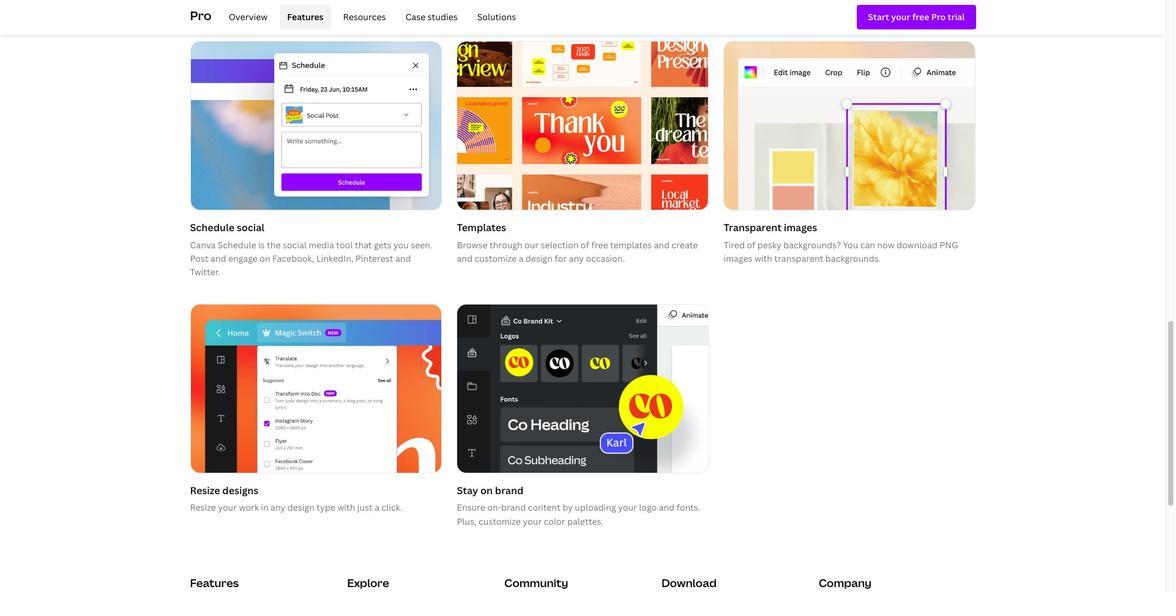 Task type: vqa. For each thing, say whether or not it's contained in the screenshot.
Education inside Free, And Easy To Use Use Canva For Education To Enjoy Features Of Canva Pro, For Free.
no



Task type: locate. For each thing, give the bounding box(es) containing it.
through
[[490, 239, 523, 251]]

brand inside ensure on-brand content by uploading your logo and fonts. plus, customize your color palettes.
[[502, 502, 526, 514]]

palettes.
[[568, 516, 604, 528]]

twitter.
[[190, 267, 220, 278]]

a
[[519, 253, 524, 265], [375, 502, 380, 514]]

and left audio
[[625, 0, 641, 1]]

0 vertical spatial our
[[488, 0, 502, 1]]

menu bar containing overview
[[217, 5, 524, 29]]

for up resources
[[373, 0, 385, 1]]

for inside the browse through our selection of free templates and create and customize a design for any occasion.
[[555, 253, 567, 265]]

1 vertical spatial resize
[[190, 502, 216, 514]]

of left the free
[[581, 239, 590, 251]]

0 vertical spatial resize
[[190, 484, 220, 498]]

our
[[488, 0, 502, 1], [525, 239, 539, 251]]

and up twitter.
[[211, 253, 226, 265]]

social up facebook,
[[283, 239, 307, 251]]

our inside the browse through our selection of free templates and create and customize a design for any occasion.
[[525, 239, 539, 251]]

0 vertical spatial design
[[526, 253, 553, 265]]

with left just
[[338, 502, 356, 514]]

0 horizontal spatial a
[[375, 502, 380, 514]]

any right in
[[271, 502, 286, 514]]

seen.
[[411, 239, 433, 251]]

1 vertical spatial design
[[288, 502, 315, 514]]

0 horizontal spatial of
[[581, 239, 590, 251]]

access
[[457, 0, 486, 1]]

a down through
[[519, 253, 524, 265]]

on down the is
[[260, 253, 270, 265]]

image
[[256, 0, 281, 1]]

1 horizontal spatial a
[[519, 253, 524, 265]]

post
[[190, 253, 209, 265]]

customize down 'on-' at the bottom left of page
[[479, 516, 521, 528]]

with down pesky
[[755, 253, 773, 265]]

1 vertical spatial transparent
[[775, 253, 824, 265]]

0 vertical spatial brand
[[495, 484, 524, 498]]

brand for on
[[495, 484, 524, 498]]

of inside tired of pesky backgrounds? you can now download png images with transparent backgrounds.
[[747, 239, 756, 251]]

1 horizontal spatial design
[[526, 253, 553, 265]]

1 resize from the top
[[190, 484, 220, 498]]

is
[[258, 239, 265, 251]]

studies
[[428, 11, 458, 23]]

case studies
[[406, 11, 458, 23]]

1 horizontal spatial on
[[481, 484, 493, 498]]

of
[[581, 239, 590, 251], [747, 239, 756, 251]]

0 vertical spatial images
[[784, 221, 818, 235]]

2 resize from the top
[[190, 502, 216, 514]]

1 vertical spatial schedule
[[218, 239, 256, 251]]

brand up 'on-' at the bottom left of page
[[495, 484, 524, 498]]

customize inside the browse through our selection of free templates and create and customize a design for any occasion.
[[475, 253, 517, 265]]

features link
[[280, 5, 331, 29]]

schedule inside canva schedule is the social media tool that gets you seen. post and engage on facebook, linkedin, pinterest and twitter.
[[218, 239, 256, 251]]

0 horizontal spatial transparent
[[282, 3, 331, 15]]

pngs.
[[333, 3, 358, 15]]

0 vertical spatial customize
[[475, 253, 517, 265]]

social inside canva schedule is the social media tool that gets you seen. post and engage on facebook, linkedin, pinterest and twitter.
[[283, 239, 307, 251]]

for down selection
[[555, 253, 567, 265]]

of right tired
[[747, 239, 756, 251]]

1 horizontal spatial any
[[569, 253, 584, 265]]

transparent inside click to remove image backgrounds, perfect for product photos, headshots, or transparent pngs.
[[282, 3, 331, 15]]

images
[[784, 221, 818, 235], [724, 253, 753, 265]]

for
[[373, 0, 385, 1], [555, 253, 567, 265]]

extra
[[470, 3, 491, 15]]

can
[[861, 239, 876, 251]]

create
[[672, 239, 698, 251]]

audio
[[643, 0, 666, 1]]

0 vertical spatial features
[[287, 11, 324, 23]]

1 vertical spatial on
[[481, 484, 493, 498]]

0 horizontal spatial with
[[338, 502, 356, 514]]

access our entire photo, element, video, and audio library, no extra cost.
[[457, 0, 697, 15]]

entire
[[504, 0, 529, 1]]

1 vertical spatial our
[[525, 239, 539, 251]]

images down tired
[[724, 253, 753, 265]]

tired
[[724, 239, 745, 251]]

brand for on-
[[502, 502, 526, 514]]

resize left designs
[[190, 484, 220, 498]]

1 horizontal spatial features
[[287, 11, 324, 23]]

resize down resize designs
[[190, 502, 216, 514]]

product
[[387, 0, 421, 1]]

schedule up canva
[[190, 221, 235, 235]]

menu bar
[[217, 5, 524, 29]]

0 horizontal spatial any
[[271, 502, 286, 514]]

0 horizontal spatial features
[[190, 576, 239, 591]]

to
[[212, 0, 221, 1]]

0 vertical spatial any
[[569, 253, 584, 265]]

1 vertical spatial for
[[555, 253, 567, 265]]

features
[[287, 11, 324, 23], [190, 576, 239, 591]]

design down selection
[[526, 253, 553, 265]]

0 vertical spatial a
[[519, 253, 524, 265]]

0 vertical spatial with
[[755, 253, 773, 265]]

and right logo
[[659, 502, 675, 514]]

social up the is
[[237, 221, 265, 235]]

1 vertical spatial social
[[283, 239, 307, 251]]

headshots,
[[224, 3, 269, 15]]

with
[[755, 253, 773, 265], [338, 502, 356, 514]]

transparent down backgrounds,
[[282, 3, 331, 15]]

ensure on-brand content by uploading your logo and fonts. plus, customize your color palettes.
[[457, 502, 701, 528]]

customize down through
[[475, 253, 517, 265]]

1 of from the left
[[581, 239, 590, 251]]

solutions
[[478, 11, 516, 23]]

logo
[[640, 502, 657, 514]]

1 horizontal spatial our
[[525, 239, 539, 251]]

1 horizontal spatial transparent
[[775, 253, 824, 265]]

0 horizontal spatial your
[[218, 502, 237, 514]]

0 horizontal spatial images
[[724, 253, 753, 265]]

your down resize designs
[[218, 502, 237, 514]]

a right just
[[375, 502, 380, 514]]

pro
[[190, 7, 212, 24]]

your left logo
[[619, 502, 637, 514]]

work
[[239, 502, 259, 514]]

images up "backgrounds?"
[[784, 221, 818, 235]]

1 horizontal spatial of
[[747, 239, 756, 251]]

pro element
[[190, 0, 977, 34]]

you
[[844, 239, 859, 251]]

schedule
[[190, 221, 235, 235], [218, 239, 256, 251]]

0 vertical spatial transparent
[[282, 3, 331, 15]]

our up cost.
[[488, 0, 502, 1]]

0 horizontal spatial our
[[488, 0, 502, 1]]

your
[[218, 502, 237, 514], [619, 502, 637, 514], [523, 516, 542, 528]]

transparent down "backgrounds?"
[[775, 253, 824, 265]]

your down content
[[523, 516, 542, 528]]

any
[[569, 253, 584, 265], [271, 502, 286, 514]]

1 vertical spatial customize
[[479, 516, 521, 528]]

a inside the browse through our selection of free templates and create and customize a design for any occasion.
[[519, 253, 524, 265]]

0 horizontal spatial on
[[260, 253, 270, 265]]

content
[[528, 502, 561, 514]]

png
[[940, 239, 959, 251]]

brand down the "stay on brand"
[[502, 502, 526, 514]]

plus,
[[457, 516, 477, 528]]

photo,
[[531, 0, 558, 1]]

customize
[[475, 253, 517, 265], [479, 516, 521, 528]]

images inside tired of pesky backgrounds? you can now download png images with transparent backgrounds.
[[724, 253, 753, 265]]

1 horizontal spatial with
[[755, 253, 773, 265]]

just
[[358, 502, 373, 514]]

and left create
[[654, 239, 670, 251]]

tool
[[336, 239, 353, 251]]

and
[[625, 0, 641, 1], [654, 239, 670, 251], [211, 253, 226, 265], [396, 253, 411, 265], [457, 253, 473, 265], [659, 502, 675, 514]]

customize inside ensure on-brand content by uploading your logo and fonts. plus, customize your color palettes.
[[479, 516, 521, 528]]

our inside access our entire photo, element, video, and audio library, no extra cost.
[[488, 0, 502, 1]]

1 vertical spatial brand
[[502, 502, 526, 514]]

0 horizontal spatial social
[[237, 221, 265, 235]]

browse through our selection of free templates and create and customize a design for any occasion.
[[457, 239, 698, 265]]

click to remove image backgrounds, perfect for product photos, headshots, or transparent pngs.
[[190, 0, 421, 15]]

on up 'on-' at the bottom left of page
[[481, 484, 493, 498]]

0 horizontal spatial for
[[373, 0, 385, 1]]

1 vertical spatial images
[[724, 253, 753, 265]]

resources link
[[336, 5, 393, 29]]

2 of from the left
[[747, 239, 756, 251]]

1 horizontal spatial social
[[283, 239, 307, 251]]

schedule up engage
[[218, 239, 256, 251]]

cost.
[[493, 3, 513, 15]]

any down selection
[[569, 253, 584, 265]]

resources
[[343, 11, 386, 23]]

and down you
[[396, 253, 411, 265]]

design
[[526, 253, 553, 265], [288, 502, 315, 514]]

transparent inside tired of pesky backgrounds? you can now download png images with transparent backgrounds.
[[775, 253, 824, 265]]

and down browse
[[457, 253, 473, 265]]

1 horizontal spatial for
[[555, 253, 567, 265]]

resize
[[190, 484, 220, 498], [190, 502, 216, 514]]

0 vertical spatial for
[[373, 0, 385, 1]]

design left type
[[288, 502, 315, 514]]

our right through
[[525, 239, 539, 251]]

0 vertical spatial on
[[260, 253, 270, 265]]



Task type: describe. For each thing, give the bounding box(es) containing it.
menu bar inside pro element
[[217, 5, 524, 29]]

type
[[317, 502, 336, 514]]

selection
[[541, 239, 579, 251]]

canva
[[190, 239, 216, 251]]

video,
[[598, 0, 623, 1]]

you
[[394, 239, 409, 251]]

element,
[[560, 0, 596, 1]]

photos,
[[190, 3, 222, 15]]

access our entire photo, element, video, and audio library, no extra cost. link
[[457, 0, 709, 26]]

transparent for backgrounds?
[[775, 253, 824, 265]]

download
[[662, 576, 717, 591]]

facebook,
[[273, 253, 314, 265]]

resize designs
[[190, 484, 259, 498]]

1 vertical spatial any
[[271, 502, 286, 514]]

click
[[190, 0, 210, 1]]

resize for resize designs
[[190, 484, 220, 498]]

uploading
[[575, 502, 616, 514]]

or
[[271, 3, 280, 15]]

resize your work in any design type with just a click.
[[190, 502, 403, 514]]

design inside the browse through our selection of free templates and create and customize a design for any occasion.
[[526, 253, 553, 265]]

now
[[878, 239, 895, 251]]

fonts.
[[677, 502, 701, 514]]

backgrounds,
[[283, 0, 338, 1]]

browse
[[457, 239, 488, 251]]

stay on brand
[[457, 484, 524, 498]]

backgrounds.
[[826, 253, 881, 265]]

1 vertical spatial a
[[375, 502, 380, 514]]

templates
[[611, 239, 652, 251]]

and inside ensure on-brand content by uploading your logo and fonts. plus, customize your color palettes.
[[659, 502, 675, 514]]

click to remove image backgrounds, perfect for product photos, headshots, or transparent pngs. link
[[190, 0, 442, 26]]

transparent images
[[724, 221, 818, 235]]

0 horizontal spatial design
[[288, 502, 315, 514]]

0 vertical spatial schedule
[[190, 221, 235, 235]]

pesky
[[758, 239, 782, 251]]

1 vertical spatial features
[[190, 576, 239, 591]]

remove
[[223, 0, 254, 1]]

solutions link
[[470, 5, 524, 29]]

linkedin,
[[317, 253, 354, 265]]

overview link
[[222, 5, 275, 29]]

1 vertical spatial with
[[338, 502, 356, 514]]

overview
[[229, 11, 268, 23]]

media
[[309, 239, 334, 251]]

backgrounds?
[[784, 239, 842, 251]]

transparent for image
[[282, 3, 331, 15]]

designs
[[222, 484, 259, 498]]

color
[[544, 516, 566, 528]]

of inside the browse through our selection of free templates and create and customize a design for any occasion.
[[581, 239, 590, 251]]

ensure
[[457, 502, 486, 514]]

free
[[592, 239, 608, 251]]

engage
[[228, 253, 258, 265]]

company
[[819, 576, 872, 591]]

click.
[[382, 502, 403, 514]]

1 horizontal spatial your
[[523, 516, 542, 528]]

1 horizontal spatial images
[[784, 221, 818, 235]]

schedule social
[[190, 221, 265, 235]]

pinterest
[[356, 253, 394, 265]]

no
[[457, 3, 468, 15]]

the
[[267, 239, 281, 251]]

canva schedule is the social media tool that gets you seen. post and engage on facebook, linkedin, pinterest and twitter.
[[190, 239, 433, 278]]

tired of pesky backgrounds? you can now download png images with transparent backgrounds.
[[724, 239, 959, 265]]

with inside tired of pesky backgrounds? you can now download png images with transparent backgrounds.
[[755, 253, 773, 265]]

on-
[[488, 502, 502, 514]]

any inside the browse through our selection of free templates and create and customize a design for any occasion.
[[569, 253, 584, 265]]

for inside click to remove image backgrounds, perfect for product photos, headshots, or transparent pngs.
[[373, 0, 385, 1]]

case studies link
[[398, 5, 465, 29]]

perfect
[[340, 0, 371, 1]]

on inside canva schedule is the social media tool that gets you seen. post and engage on facebook, linkedin, pinterest and twitter.
[[260, 253, 270, 265]]

resize for resize your work in any design type with just a click.
[[190, 502, 216, 514]]

community
[[505, 576, 569, 591]]

2 horizontal spatial your
[[619, 502, 637, 514]]

download
[[897, 239, 938, 251]]

occasion.
[[586, 253, 625, 265]]

transparent
[[724, 221, 782, 235]]

stay
[[457, 484, 479, 498]]

case
[[406, 11, 426, 23]]

that
[[355, 239, 372, 251]]

and inside access our entire photo, element, video, and audio library, no extra cost.
[[625, 0, 641, 1]]

in
[[261, 502, 269, 514]]

gets
[[374, 239, 392, 251]]

by
[[563, 502, 573, 514]]

explore
[[347, 576, 389, 591]]

templates
[[457, 221, 507, 235]]

features inside features link
[[287, 11, 324, 23]]

0 vertical spatial social
[[237, 221, 265, 235]]

library,
[[668, 0, 697, 1]]



